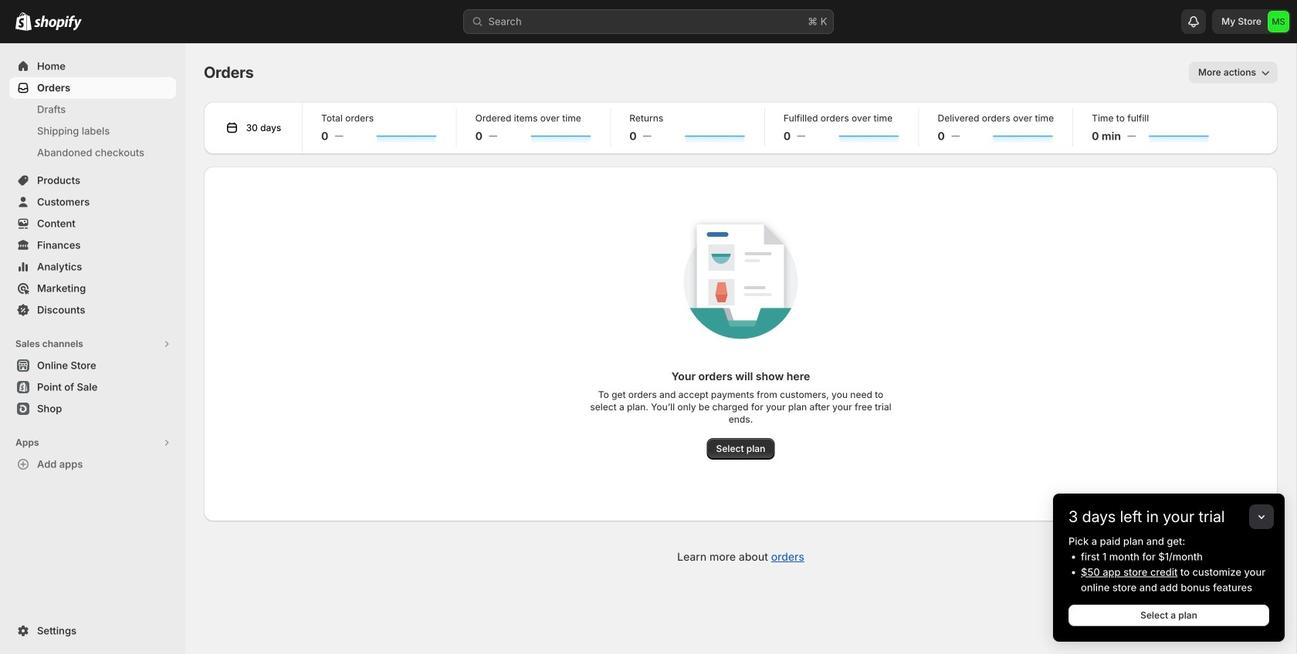 Task type: locate. For each thing, give the bounding box(es) containing it.
shopify image
[[15, 12, 32, 31]]

my store image
[[1268, 11, 1290, 32]]

shopify image
[[34, 15, 82, 31]]



Task type: vqa. For each thing, say whether or not it's contained in the screenshot.
the Settings DIALOG
no



